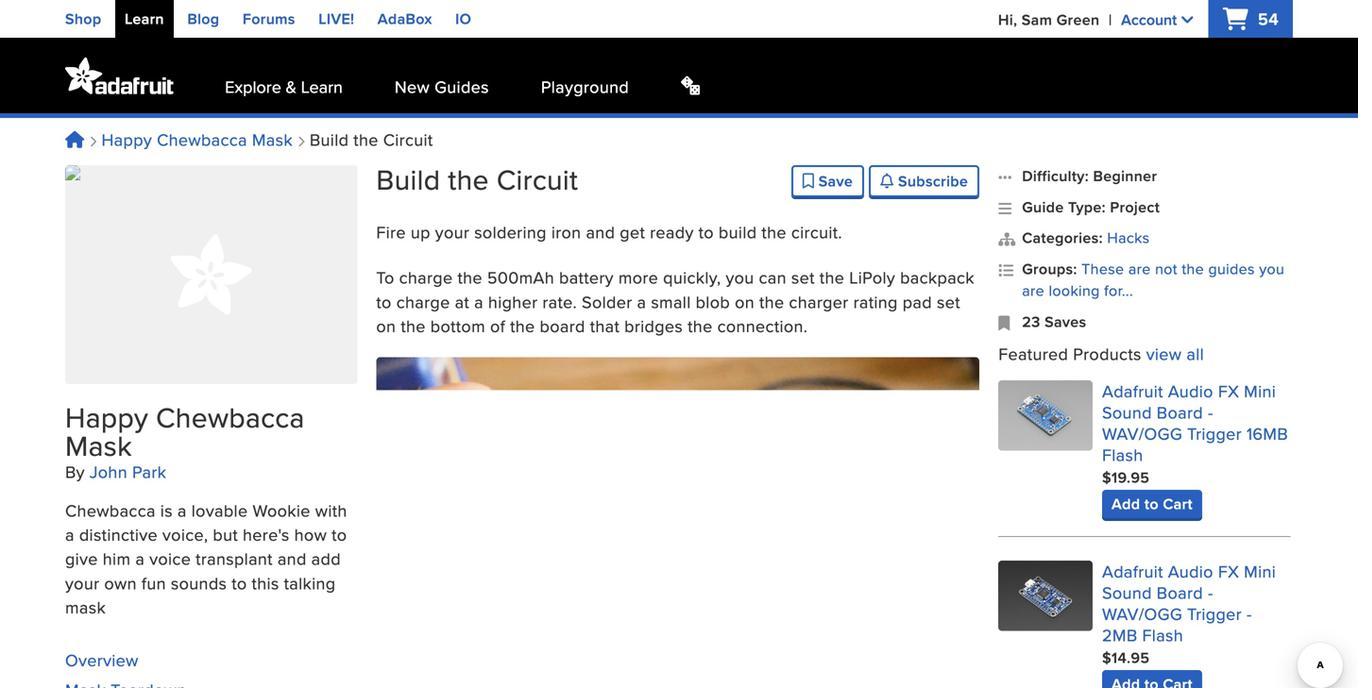Task type: locate. For each thing, give the bounding box(es) containing it.
angled shot of blue rectangular audio fx sound board. image for adafruit audio fx mini sound board - wav/ogg trigger 16mb flash
[[999, 381, 1093, 451]]

build the circuit up soldering
[[376, 159, 578, 200]]

your right up
[[435, 220, 470, 244]]

wav/ogg up $19.95
[[1103, 422, 1183, 446]]

happy for happy chewbacca mask by john park
[[65, 397, 148, 438]]

happy inside 'breadcrumbs' element
[[102, 128, 152, 152]]

1 horizontal spatial you
[[1260, 258, 1285, 280]]

chewbacca up lovable
[[156, 397, 305, 438]]

1 vertical spatial audio
[[1169, 560, 1214, 584]]

page content region
[[376, 159, 980, 689], [376, 220, 980, 689]]

mask down explore & learn 'popup button'
[[252, 128, 293, 152]]

guide type element
[[999, 196, 1291, 218]]

rating
[[854, 290, 898, 314]]

0 vertical spatial flash
[[1103, 443, 1144, 467]]

happy right "learn home" image
[[102, 128, 152, 152]]

circuit.
[[792, 220, 843, 244]]

adafruit inside adafruit audio fx mini sound board - wav/ogg trigger - 2mb flash $14.95
[[1103, 560, 1164, 584]]

live!
[[319, 8, 355, 30]]

guide type image
[[999, 196, 1013, 218]]

io
[[456, 8, 472, 30]]

0 vertical spatial wav/ogg
[[1103, 422, 1183, 446]]

set down backpack
[[937, 290, 961, 314]]

- for -
[[1208, 581, 1214, 605]]

1 vertical spatial learn
[[301, 74, 343, 99]]

1 vertical spatial mini
[[1245, 560, 1277, 584]]

page content region for guide type element
[[376, 159, 980, 689]]

audio inside adafruit audio fx mini sound board - wav/ogg trigger - 2mb flash $14.95
[[1169, 560, 1214, 584]]

1 vertical spatial flash
[[1143, 623, 1184, 648]]

1 vertical spatial chewbacca
[[156, 397, 305, 438]]

your down give on the left
[[65, 572, 100, 596]]

io link
[[456, 8, 472, 30]]

view all link
[[1147, 342, 1205, 366]]

0 vertical spatial audio
[[1169, 379, 1214, 403]]

add to cart link
[[1103, 490, 1203, 519]]

0 horizontal spatial set
[[792, 266, 815, 290]]

adafruit for 2mb
[[1103, 560, 1164, 584]]

0 vertical spatial trigger
[[1188, 422, 1242, 446]]

wav/ogg inside adafruit audio fx mini sound board - wav/ogg trigger 16mb flash $19.95 add to cart
[[1103, 422, 1183, 446]]

1 horizontal spatial mask
[[252, 128, 293, 152]]

mask inside 'breadcrumbs' element
[[252, 128, 293, 152]]

0 vertical spatial sound
[[1103, 400, 1153, 425]]

chewbacca is a lovable wookie with a distinctive voice, but here's how to give him a voice transplant and add your own fun sounds to this talking mask
[[65, 499, 347, 620]]

1 vertical spatial angled shot of blue rectangular audio fx sound board. image
[[999, 561, 1093, 632]]

to charge the 500mah battery more quickly, you can set the lipoly backpack to charge at a higher rate. solder a small blob on the charger rating pad set on the bottom of the board that bridges the connection.
[[376, 266, 975, 338]]

guide type: project
[[1023, 196, 1160, 218]]

2 wav/ogg from the top
[[1103, 602, 1183, 626]]

at
[[455, 290, 470, 314]]

1 angled shot of blue rectangular audio fx sound board. image from the top
[[999, 381, 1093, 451]]

0 vertical spatial angled shot of blue rectangular audio fx sound board. image
[[999, 381, 1093, 451]]

- inside adafruit audio fx mini sound board - wav/ogg trigger 16mb flash $19.95 add to cart
[[1208, 400, 1214, 425]]

1 chevron right image from the left
[[89, 136, 97, 147]]

0 horizontal spatial your
[[65, 572, 100, 596]]

1 horizontal spatial build
[[376, 159, 441, 200]]

to
[[376, 266, 395, 290]]

0 vertical spatial your
[[435, 220, 470, 244]]

on up connection. at right top
[[735, 290, 755, 314]]

1 audio from the top
[[1169, 379, 1214, 403]]

categories:
[[1023, 227, 1103, 249]]

a right him
[[135, 547, 145, 571]]

project
[[1111, 196, 1160, 218]]

1 page content region from the top
[[376, 159, 980, 689]]

are left not
[[1129, 258, 1151, 280]]

these
[[1082, 258, 1125, 280]]

1 horizontal spatial circuit
[[497, 159, 578, 200]]

circuit down new
[[383, 128, 433, 152]]

chewbacca inside happy chewbacca mask by john park
[[156, 397, 305, 438]]

-
[[1208, 400, 1214, 425], [1208, 581, 1214, 605], [1247, 602, 1253, 626]]

green
[[1057, 9, 1100, 31]]

a up give on the left
[[65, 523, 74, 547]]

1 vertical spatial sound
[[1103, 581, 1153, 605]]

2 sound from the top
[[1103, 581, 1153, 605]]

learn right &
[[301, 74, 343, 99]]

adafruit audio fx mini sound board - wav/ogg trigger - 2mb flash link
[[1103, 560, 1277, 648]]

mask inside happy chewbacca mask by john park
[[65, 426, 132, 466]]

board inside adafruit audio fx mini sound board - wav/ogg trigger - 2mb flash $14.95
[[1157, 581, 1204, 605]]

give
[[65, 547, 98, 571]]

transplant
[[196, 547, 273, 571]]

your
[[435, 220, 470, 244], [65, 572, 100, 596]]

set
[[792, 266, 815, 290], [937, 290, 961, 314]]

how
[[294, 523, 327, 547]]

mask left park
[[65, 426, 132, 466]]

sound down products
[[1103, 400, 1153, 425]]

1 fx from the top
[[1219, 379, 1240, 403]]

0 vertical spatial adafruit
[[1103, 379, 1164, 403]]

featured products view all
[[999, 342, 1205, 366]]

battery
[[559, 266, 614, 290]]

angled shot of blue rectangular audio fx sound board. image down 'featured'
[[999, 381, 1093, 451]]

and
[[586, 220, 615, 244], [278, 547, 307, 571]]

0 horizontal spatial build
[[310, 128, 349, 152]]

fx inside adafruit audio fx mini sound board - wav/ogg trigger 16mb flash $19.95 add to cart
[[1219, 379, 1240, 403]]

1 sound from the top
[[1103, 400, 1153, 425]]

1 wav/ogg from the top
[[1103, 422, 1183, 446]]

0 vertical spatial fx
[[1219, 379, 1240, 403]]

1 horizontal spatial chevron right image
[[298, 136, 305, 147]]

chewbacca down explore
[[157, 128, 247, 152]]

2 board from the top
[[1157, 581, 1204, 605]]

1 horizontal spatial learn
[[301, 74, 343, 99]]

overview
[[65, 648, 139, 673]]

fx for -
[[1219, 560, 1240, 584]]

0 vertical spatial mask
[[252, 128, 293, 152]]

sound up '2mb'
[[1103, 581, 1153, 605]]

0 horizontal spatial circuit
[[383, 128, 433, 152]]

mask
[[65, 596, 106, 620]]

0 vertical spatial mini
[[1245, 379, 1277, 403]]

1 vertical spatial build
[[376, 159, 441, 200]]

0 horizontal spatial and
[[278, 547, 307, 571]]

wav/ogg for flash
[[1103, 422, 1183, 446]]

save link
[[792, 165, 865, 197]]

him
[[103, 547, 131, 571]]

type:
[[1069, 196, 1106, 218]]

learn home image
[[65, 131, 85, 148]]

to right 'add'
[[1145, 493, 1159, 515]]

board inside adafruit audio fx mini sound board - wav/ogg trigger 16mb flash $19.95 add to cart
[[1157, 400, 1204, 425]]

learn left "blog"
[[125, 8, 164, 30]]

angled shot of blue rectangular audio fx sound board. image left '2mb'
[[999, 561, 1093, 632]]

build
[[310, 128, 349, 152], [376, 159, 441, 200]]

flash inside adafruit audio fx mini sound board - wav/ogg trigger 16mb flash $19.95 add to cart
[[1103, 443, 1144, 467]]

0 vertical spatial build the circuit
[[305, 128, 433, 152]]

circuit
[[383, 128, 433, 152], [497, 159, 578, 200]]

to
[[699, 220, 714, 244], [376, 290, 392, 314], [1145, 493, 1159, 515], [332, 523, 347, 547], [232, 572, 247, 596]]

1 vertical spatial wav/ogg
[[1103, 602, 1183, 626]]

2 fx from the top
[[1219, 560, 1240, 584]]

playground link
[[541, 74, 629, 99]]

the inside these are not the guides you are looking for...
[[1182, 258, 1205, 280]]

|
[[1109, 9, 1113, 31]]

to down transplant
[[232, 572, 247, 596]]

sound inside adafruit audio fx mini sound board - wav/ogg trigger - 2mb flash $14.95
[[1103, 581, 1153, 605]]

by
[[65, 460, 85, 484]]

1 horizontal spatial and
[[586, 220, 615, 244]]

you
[[1260, 258, 1285, 280], [726, 266, 755, 290]]

connection.
[[718, 314, 808, 338]]

view
[[1147, 342, 1182, 366]]

skill level image
[[999, 165, 1013, 187]]

mini inside adafruit audio fx mini sound board - wav/ogg trigger - 2mb flash $14.95
[[1245, 560, 1277, 584]]

0 vertical spatial chewbacca
[[157, 128, 247, 152]]

0 vertical spatial learn
[[125, 8, 164, 30]]

audio down cart
[[1169, 560, 1214, 584]]

sound inside adafruit audio fx mini sound board - wav/ogg trigger 16mb flash $19.95 add to cart
[[1103, 400, 1153, 425]]

circuit up soldering
[[497, 159, 578, 200]]

build up up
[[376, 159, 441, 200]]

guide favorites count element
[[999, 311, 1291, 333]]

you right guides
[[1260, 258, 1285, 280]]

on down to
[[376, 314, 396, 338]]

0 vertical spatial and
[[586, 220, 615, 244]]

flash up 'add'
[[1103, 443, 1144, 467]]

chevron right image down explore & learn 'popup button'
[[298, 136, 305, 147]]

angled shot of blue rectangular audio fx sound board. image
[[999, 381, 1093, 451], [999, 561, 1093, 632]]

adafruit down products
[[1103, 379, 1164, 403]]

1 adafruit from the top
[[1103, 379, 1164, 403]]

adafruit inside adafruit audio fx mini sound board - wav/ogg trigger 16mb flash $19.95 add to cart
[[1103, 379, 1164, 403]]

sounds
[[171, 572, 227, 596]]

saves
[[1045, 311, 1087, 333]]

1 vertical spatial fx
[[1219, 560, 1240, 584]]

happy chewbacca mask by john park
[[65, 397, 305, 484]]

0 horizontal spatial mask
[[65, 426, 132, 466]]

happy up "john"
[[65, 397, 148, 438]]

0 vertical spatial board
[[1157, 400, 1204, 425]]

adafruit up '2mb'
[[1103, 560, 1164, 584]]

chewbacca inside chewbacca is a lovable wookie with a distinctive voice, but here's how to give him a voice transplant and add your own fun sounds to this talking mask
[[65, 499, 156, 523]]

2 audio from the top
[[1169, 560, 1214, 584]]

bridges
[[625, 314, 683, 338]]

1 vertical spatial your
[[65, 572, 100, 596]]

chewbacca
[[157, 128, 247, 152], [156, 397, 305, 438], [65, 499, 156, 523]]

set up 'charger'
[[792, 266, 815, 290]]

wav/ogg
[[1103, 422, 1183, 446], [1103, 602, 1183, 626]]

trigger inside adafruit audio fx mini sound board - wav/ogg trigger 16mb flash $19.95 add to cart
[[1188, 422, 1242, 446]]

build down explore & learn 'popup button'
[[310, 128, 349, 152]]

adafruit for flash
[[1103, 379, 1164, 403]]

1 horizontal spatial are
[[1129, 258, 1151, 280]]

2 vertical spatial chewbacca
[[65, 499, 156, 523]]

happy inside happy chewbacca mask by john park
[[65, 397, 148, 438]]

54 link
[[1223, 7, 1279, 31]]

forums link
[[243, 8, 295, 30]]

are right groups image
[[1023, 280, 1045, 301]]

500mah
[[487, 266, 555, 290]]

groups:
[[1023, 258, 1082, 280]]

2 trigger from the top
[[1188, 602, 1242, 626]]

1 vertical spatial and
[[278, 547, 307, 571]]

0 vertical spatial build
[[310, 128, 349, 152]]

1 vertical spatial board
[[1157, 581, 1204, 605]]

1 vertical spatial happy
[[65, 397, 148, 438]]

you left can
[[726, 266, 755, 290]]

wav/ogg up $14.95
[[1103, 602, 1183, 626]]

page content region containing build the circuit
[[376, 159, 980, 689]]

1 vertical spatial build the circuit
[[376, 159, 578, 200]]

mask for happy chewbacca mask
[[252, 128, 293, 152]]

board for $19.95
[[1157, 400, 1204, 425]]

1 mini from the top
[[1245, 379, 1277, 403]]

and left get
[[586, 220, 615, 244]]

chevron right image
[[89, 136, 97, 147], [298, 136, 305, 147]]

54
[[1254, 7, 1279, 31]]

1 trigger from the top
[[1188, 422, 1242, 446]]

own
[[104, 572, 137, 596]]

2 angled shot of blue rectangular audio fx sound board. image from the top
[[999, 561, 1093, 632]]

0 horizontal spatial on
[[376, 314, 396, 338]]

0 horizontal spatial chevron right image
[[89, 136, 97, 147]]

pad
[[903, 290, 933, 314]]

hacks_p6130312.jpg image
[[376, 357, 980, 689]]

iron
[[552, 220, 582, 244]]

- for 16mb
[[1208, 400, 1214, 425]]

0 horizontal spatial you
[[726, 266, 755, 290]]

new
[[395, 74, 430, 99]]

flash right '2mb'
[[1143, 623, 1184, 648]]

solder
[[582, 290, 633, 314]]

hi,
[[999, 9, 1018, 31]]

fx inside adafruit audio fx mini sound board - wav/ogg trigger - 2mb flash $14.95
[[1219, 560, 1240, 584]]

products
[[1074, 342, 1142, 366]]

chevron right image right "learn home" image
[[89, 136, 97, 147]]

are
[[1129, 258, 1151, 280], [1023, 280, 1045, 301]]

chewbacca inside 'breadcrumbs' element
[[157, 128, 247, 152]]

not
[[1156, 258, 1178, 280]]

learn link
[[125, 8, 164, 30]]

a right at
[[474, 290, 484, 314]]

guide information element
[[65, 165, 358, 620]]

2 adafruit from the top
[[1103, 560, 1164, 584]]

1 board from the top
[[1157, 400, 1204, 425]]

audio down all on the right of page
[[1169, 379, 1214, 403]]

to left build
[[699, 220, 714, 244]]

page content region containing fire up your soldering iron and get ready to build the circuit.
[[376, 220, 980, 689]]

23
[[1023, 311, 1041, 333]]

2 page content region from the top
[[376, 220, 980, 689]]

and inside chewbacca is a lovable wookie with a distinctive voice, but here's how to give him a voice transplant and add your own fun sounds to this talking mask
[[278, 547, 307, 571]]

shop
[[65, 8, 102, 30]]

mini inside adafruit audio fx mini sound board - wav/ogg trigger 16mb flash $19.95 add to cart
[[1245, 379, 1277, 403]]

subscribe
[[894, 170, 969, 192]]

1 horizontal spatial your
[[435, 220, 470, 244]]

charger
[[789, 290, 849, 314]]

new guides link
[[395, 74, 489, 99]]

0 horizontal spatial learn
[[125, 8, 164, 30]]

2 mini from the top
[[1245, 560, 1277, 584]]

0 vertical spatial happy
[[102, 128, 152, 152]]

adafruit audio fx mini sound board - wav/ogg trigger - 2mb flash $14.95
[[1103, 560, 1277, 669]]

the
[[354, 128, 379, 152], [448, 159, 489, 200], [762, 220, 787, 244], [1182, 258, 1205, 280], [458, 266, 483, 290], [820, 266, 845, 290], [760, 290, 785, 314], [401, 314, 426, 338], [510, 314, 535, 338], [688, 314, 713, 338]]

wav/ogg inside adafruit audio fx mini sound board - wav/ogg trigger - 2mb flash $14.95
[[1103, 602, 1183, 626]]

these are not the guides you are looking for...
[[1023, 258, 1285, 301]]

to down to
[[376, 290, 392, 314]]

groups image
[[999, 258, 1013, 302]]

build
[[719, 220, 757, 244]]

fun
[[142, 572, 166, 596]]

build the circuit down new
[[305, 128, 433, 152]]

the inside 'breadcrumbs' element
[[354, 128, 379, 152]]

0 vertical spatial circuit
[[383, 128, 433, 152]]

and up 'talking'
[[278, 547, 307, 571]]

1 vertical spatial trigger
[[1188, 602, 1242, 626]]

hi, sam green | account
[[999, 9, 1178, 31]]

1 vertical spatial adafruit
[[1103, 560, 1164, 584]]

sound for 2mb
[[1103, 581, 1153, 605]]

trigger inside adafruit audio fx mini sound board - wav/ogg trigger - 2mb flash $14.95
[[1188, 602, 1242, 626]]

1 vertical spatial mask
[[65, 426, 132, 466]]

all
[[1187, 342, 1205, 366]]

chewbacca up distinctive
[[65, 499, 156, 523]]

audio inside adafruit audio fx mini sound board - wav/ogg trigger 16mb flash $19.95 add to cart
[[1169, 379, 1214, 403]]

page content region for guide metadata element
[[376, 220, 980, 689]]

but
[[213, 523, 238, 547]]



Task type: vqa. For each thing, say whether or not it's contained in the screenshot.
your within "Chewbacca is a lovable Wookie with a distinctive voice, but here's how to give him a voice transplant and add your own fun sounds to this talking mask"
yes



Task type: describe. For each thing, give the bounding box(es) containing it.
categories image
[[999, 227, 1013, 249]]

favorites count image
[[999, 311, 1013, 333]]

adafruit audio fx mini sound board - wav/ogg trigger 16mb flash link
[[1103, 379, 1289, 467]]

sam
[[1022, 9, 1053, 31]]

park
[[132, 460, 167, 484]]

this
[[252, 572, 279, 596]]

higher
[[488, 290, 538, 314]]

mask for happy chewbacca mask by john park
[[65, 426, 132, 466]]

wav/ogg for 2mb
[[1103, 602, 1183, 626]]

more
[[619, 266, 659, 290]]

account button
[[1122, 9, 1194, 31]]

for...
[[1105, 280, 1134, 301]]

trigger for 16mb
[[1188, 422, 1242, 446]]

is
[[160, 499, 173, 523]]

blog link
[[187, 8, 220, 30]]

to inside to charge the 500mah battery more quickly, you can set the lipoly backpack to charge at a higher rate. solder a small blob on the charger rating pad set on the bottom of the board that bridges the connection.
[[376, 290, 392, 314]]

adabox link
[[378, 8, 432, 30]]

account
[[1122, 9, 1178, 31]]

categories: hacks
[[1023, 227, 1150, 249]]

john
[[90, 460, 128, 484]]

blob
[[696, 290, 730, 314]]

lipoly
[[850, 266, 896, 290]]

guide tagline element
[[65, 499, 358, 620]]

lovable
[[192, 499, 248, 523]]

view a random guide image
[[681, 76, 700, 95]]

that
[[590, 314, 620, 338]]

breadcrumbs element
[[65, 128, 433, 152]]

build inside page content region
[[376, 159, 441, 200]]

shop link
[[65, 8, 102, 30]]

a right is
[[178, 499, 187, 523]]

guide pages element
[[65, 639, 358, 689]]

1 vertical spatial circuit
[[497, 159, 578, 200]]

a down more
[[637, 290, 647, 314]]

fx for 16mb
[[1219, 379, 1240, 403]]

hacks
[[1108, 227, 1150, 249]]

skill level element
[[999, 165, 1291, 187]]

0 horizontal spatial are
[[1023, 280, 1045, 301]]

ready
[[650, 220, 694, 244]]

adafruit logo image
[[65, 57, 174, 94]]

soldering
[[475, 220, 547, 244]]

you inside to charge the 500mah battery more quickly, you can set the lipoly backpack to charge at a higher rate. solder a small blob on the charger rating pad set on the bottom of the board that bridges the connection.
[[726, 266, 755, 290]]

1 horizontal spatial set
[[937, 290, 961, 314]]

your inside page content region
[[435, 220, 470, 244]]

board for flash
[[1157, 581, 1204, 605]]

forums
[[243, 8, 295, 30]]

can
[[759, 266, 787, 290]]

circuit inside 'breadcrumbs' element
[[383, 128, 433, 152]]

$14.95
[[1103, 647, 1150, 669]]

your inside chewbacca is a lovable wookie with a distinctive voice, but here's how to give him a voice transplant and add your own fun sounds to this talking mask
[[65, 572, 100, 596]]

fire up your soldering iron and get ready to build the circuit.
[[376, 220, 843, 244]]

adafruit audio fx mini sound board - wav/ogg trigger 16mb flash $19.95 add to cart
[[1103, 379, 1289, 515]]

adabox
[[378, 8, 432, 30]]

add
[[311, 547, 341, 571]]

build inside 'breadcrumbs' element
[[310, 128, 349, 152]]

these are not the guides you are looking for... link
[[1023, 258, 1285, 301]]

sound for flash
[[1103, 400, 1153, 425]]

learn inside 'popup button'
[[301, 74, 343, 99]]

blog
[[187, 8, 220, 30]]

looking
[[1049, 280, 1101, 301]]

explore & learn
[[225, 74, 343, 99]]

flash inside adafruit audio fx mini sound board - wav/ogg trigger - 2mb flash $14.95
[[1143, 623, 1184, 648]]

guide
[[1023, 196, 1065, 218]]

mini for 16mb
[[1245, 379, 1277, 403]]

bookmark o image
[[803, 173, 815, 189]]

hacks link
[[1108, 227, 1150, 249]]

featured
[[999, 342, 1069, 366]]

overview link
[[65, 648, 139, 673]]

playground
[[541, 74, 629, 99]]

guide groups element
[[999, 258, 1291, 302]]

of
[[490, 314, 506, 338]]

guides
[[1209, 258, 1256, 280]]

charge left at
[[397, 290, 450, 314]]

bell o image
[[881, 173, 894, 189]]

fire
[[376, 220, 406, 244]]

new guides
[[395, 74, 489, 99]]

up
[[411, 220, 431, 244]]

distinctive
[[79, 523, 158, 547]]

quickly,
[[663, 266, 721, 290]]

angled shot of blue rectangular audio fx sound board. image for adafruit audio fx mini sound board - wav/ogg trigger - 2mb flash
[[999, 561, 1093, 632]]

&
[[286, 74, 297, 99]]

subscribe link
[[869, 165, 980, 197]]

chewbacca for happy chewbacca mask
[[157, 128, 247, 152]]

2 chevron right image from the left
[[298, 136, 305, 147]]

board
[[540, 314, 586, 338]]

wookie
[[253, 499, 311, 523]]

to inside adafruit audio fx mini sound board - wav/ogg trigger 16mb flash $19.95 add to cart
[[1145, 493, 1159, 515]]

happy chewbacca mask image
[[65, 165, 358, 385]]

audio for -
[[1169, 560, 1214, 584]]

and inside page content region
[[586, 220, 615, 244]]

1 horizontal spatial on
[[735, 290, 755, 314]]

backpack
[[901, 266, 975, 290]]

save
[[815, 170, 853, 192]]

$19.95
[[1103, 467, 1150, 489]]

charge right to
[[399, 266, 453, 290]]

voice,
[[163, 523, 208, 547]]

john park link
[[90, 460, 167, 484]]

chewbacca for happy chewbacca mask by john park
[[156, 397, 305, 438]]

bottom
[[431, 314, 486, 338]]

audio for 16mb
[[1169, 379, 1214, 403]]

you inside these are not the guides you are looking for...
[[1260, 258, 1285, 280]]

beginner
[[1094, 165, 1158, 187]]

guide categories element
[[999, 227, 1291, 249]]

trigger for -
[[1188, 602, 1242, 626]]

happy for happy chewbacca mask
[[102, 128, 152, 152]]

guide metadata element
[[999, 165, 1291, 333]]

voice
[[149, 547, 191, 571]]

talking
[[284, 572, 336, 596]]

add
[[1112, 493, 1141, 515]]

to down the with
[[332, 523, 347, 547]]

build the circuit inside 'breadcrumbs' element
[[305, 128, 433, 152]]

featured products for guide region
[[999, 342, 1291, 689]]

happy chewbacca mask
[[102, 128, 293, 152]]

live! link
[[319, 8, 355, 30]]

here's
[[243, 523, 290, 547]]

mini for -
[[1245, 560, 1277, 584]]

cart
[[1163, 493, 1193, 515]]

16mb
[[1247, 422, 1289, 446]]

difficulty:
[[1023, 165, 1089, 187]]

difficulty: beginner
[[1023, 165, 1158, 187]]



